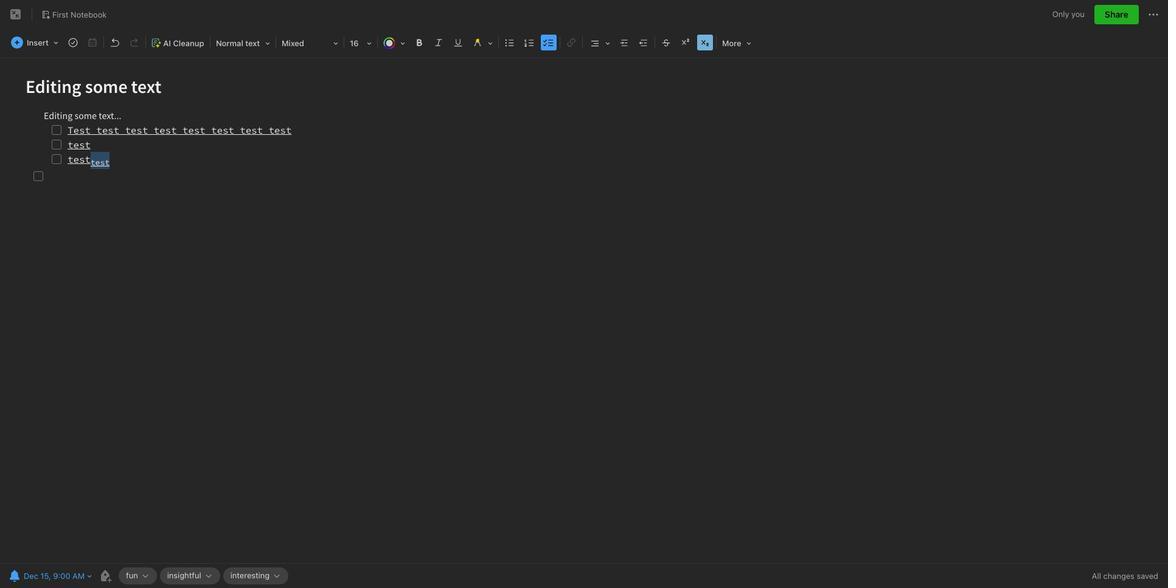 Task type: vqa. For each thing, say whether or not it's contained in the screenshot.
your
no



Task type: describe. For each thing, give the bounding box(es) containing it.
indent image
[[616, 34, 633, 51]]

interesting button
[[223, 568, 288, 585]]

italic image
[[430, 34, 447, 51]]

only you
[[1053, 9, 1085, 19]]

More field
[[718, 34, 755, 52]]

saved
[[1137, 572, 1159, 582]]

normal
[[216, 38, 243, 48]]

more
[[722, 38, 741, 48]]

numbered list image
[[521, 34, 538, 51]]

all
[[1092, 572, 1101, 582]]

Edit reminder field
[[6, 568, 93, 585]]

dec
[[24, 572, 38, 582]]

ai cleanup button
[[147, 34, 209, 52]]

ai
[[163, 38, 171, 48]]

share
[[1105, 9, 1129, 19]]

underline image
[[450, 34, 467, 51]]

fun Tag actions field
[[138, 573, 150, 581]]

dec 15, 9:00 am
[[24, 572, 85, 582]]

notebook
[[71, 9, 107, 19]]

fun button
[[119, 568, 157, 585]]

More actions field
[[1146, 5, 1161, 24]]

collapse note image
[[9, 7, 23, 22]]

Insert field
[[8, 34, 63, 51]]

Font color field
[[379, 34, 409, 52]]

first notebook
[[52, 9, 107, 19]]

dec 15, 9:00 am button
[[6, 568, 86, 585]]

insightful
[[167, 571, 201, 581]]

note window element
[[0, 0, 1168, 589]]

superscript image
[[677, 34, 694, 51]]

first notebook button
[[37, 6, 111, 23]]

add tag image
[[98, 570, 113, 584]]

Highlight field
[[468, 34, 497, 52]]

interesting
[[230, 571, 270, 581]]

subscript image
[[697, 34, 714, 51]]



Task type: locate. For each thing, give the bounding box(es) containing it.
mixed
[[282, 38, 304, 48]]

insightful button
[[160, 568, 220, 585]]

bold image
[[411, 34, 428, 51]]

checklist image
[[540, 34, 557, 51]]

all changes saved
[[1092, 572, 1159, 582]]

insightful Tag actions field
[[201, 573, 213, 581]]

15,
[[40, 572, 51, 582]]

changes
[[1103, 572, 1135, 582]]

undo image
[[106, 34, 123, 51]]

Font size field
[[346, 34, 376, 52]]

cleanup
[[173, 38, 204, 48]]

am
[[72, 572, 85, 582]]

ai cleanup
[[163, 38, 204, 48]]

bulleted list image
[[501, 34, 518, 51]]

Heading level field
[[212, 34, 274, 52]]

first
[[52, 9, 68, 19]]

share button
[[1095, 5, 1139, 24]]

interesting Tag actions field
[[270, 573, 281, 581]]

Font family field
[[277, 34, 343, 52]]

16
[[350, 38, 359, 48]]

9:00
[[53, 572, 70, 582]]

fun
[[126, 571, 138, 581]]

more actions image
[[1146, 7, 1161, 22]]

Alignment field
[[584, 34, 615, 52]]

you
[[1072, 9, 1085, 19]]

text
[[245, 38, 260, 48]]

Note Editor text field
[[0, 58, 1168, 564]]

task image
[[64, 34, 82, 51]]

normal text
[[216, 38, 260, 48]]

insert
[[27, 38, 49, 47]]

outdent image
[[635, 34, 652, 51]]

only
[[1053, 9, 1069, 19]]

strikethrough image
[[658, 34, 675, 51]]



